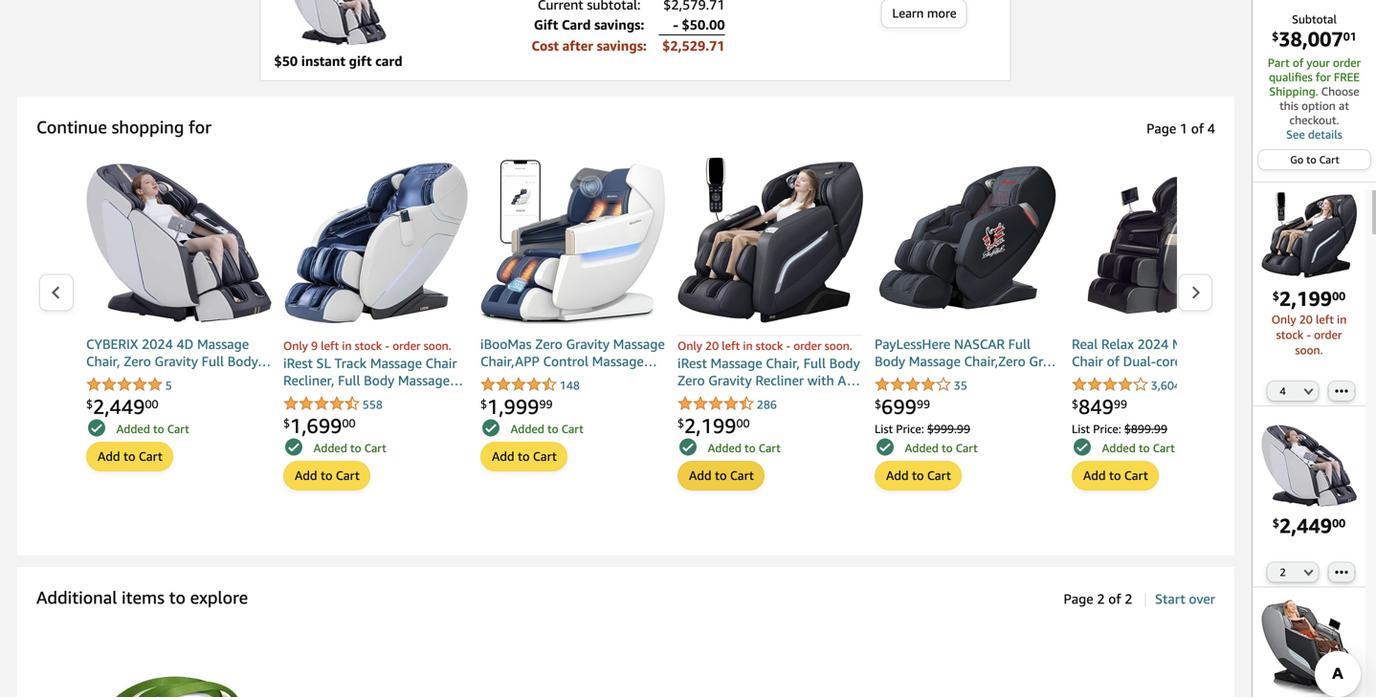 Task type: vqa. For each thing, say whether or not it's contained in the screenshot.
"Real Relax 2024 Massage Chair of Dual-core S Track, F…" link on the right of page
yes



Task type: describe. For each thing, give the bounding box(es) containing it.
added to cart down '$ 1,699 00' at bottom left
[[314, 442, 387, 455]]

continue shopping for
[[36, 117, 212, 137]]

irest for 2,199
[[678, 356, 707, 371]]

additional
[[36, 588, 117, 608]]

control
[[543, 354, 589, 370]]

page 2 of 2
[[1064, 592, 1133, 608]]

start over link
[[1156, 592, 1216, 608]]

add to cart for iboomas zero gravity massage chair,app control massage…
[[492, 449, 557, 464]]

iboomas zero gravity massage chair,app control massage…
[[481, 337, 665, 370]]

$2,529.71
[[663, 38, 725, 54]]

page for page 1 of 4
[[1147, 121, 1177, 136]]

option
[[1302, 99, 1336, 113]]

list containing 2,449
[[75, 150, 1377, 537]]

more
[[928, 6, 957, 21]]

- for only 20 left in stock - order soon.
[[1307, 328, 1312, 342]]

soon. inside only 20 left in stock - order soon.
[[1296, 344, 1324, 357]]

cyberix 2024 4d massage chair, zero gravity full body… link
[[86, 336, 272, 374]]

learn more
[[893, 6, 957, 21]]

left for 2,199
[[722, 339, 740, 353]]

iboomas zero gravity massage chair,app control massage chair full body with back and calf heating,electric leg extension,sl t image
[[481, 150, 666, 336]]

gravity inside only 20 left in stock - order soon. irest massage chair, full body zero gravity recliner with a…
[[709, 373, 752, 389]]

in for 2,199
[[743, 339, 753, 353]]

checkout.
[[1290, 113, 1340, 127]]

go to cart link
[[1259, 150, 1371, 169]]

cost
[[532, 38, 559, 54]]

$ inside $ 849 99
[[1072, 398, 1079, 411]]

irest sl track massage chair recliner, full body massage chair with zero gravity, bluetooth speaker, airbags, heating, and fo image
[[283, 150, 469, 336]]

see
[[1287, 128, 1306, 141]]

$ up only 20 left in stock - order soon.
[[1273, 289, 1280, 303]]

286 link
[[678, 396, 777, 414]]

chair inside real relax 2024 massage chair of dual-core s track, f…
[[1072, 354, 1104, 370]]

chair, inside only 20 left in stock - order soon. irest massage chair, full body zero gravity recliner with a…
[[766, 356, 800, 371]]

card
[[562, 17, 591, 33]]

3,604 link
[[1072, 377, 1181, 394]]

added to cart for paylesshere nascar full body massage chair,zero gr…
[[905, 442, 978, 455]]

next image
[[1191, 286, 1202, 300]]

list for 849
[[1072, 423, 1091, 436]]

0 vertical spatial $ 2,449 00
[[86, 395, 159, 419]]

zero inside iboomas zero gravity massage chair,app control massage…
[[535, 337, 563, 352]]

go
[[1291, 154, 1304, 166]]

- for only 20 left in stock - order soon. irest massage chair, full body zero gravity recliner with a…
[[786, 339, 791, 353]]

148
[[560, 379, 580, 392]]

849
[[1079, 395, 1114, 419]]

$ inside '$ 1,699 00'
[[283, 417, 290, 430]]

gift
[[349, 53, 372, 69]]

$ 1,999 99
[[481, 395, 553, 419]]

1 horizontal spatial 2,449
[[1280, 514, 1333, 538]]

add for cyberix 2024 4d massage chair, zero gravity full body…
[[98, 449, 120, 464]]

99 for 1,999
[[539, 398, 553, 411]]

add to cart submit down the 286 link
[[679, 462, 764, 490]]

cyberix
[[86, 337, 138, 352]]

details
[[1309, 128, 1343, 141]]

at
[[1339, 99, 1350, 113]]

- up the $2,529.71
[[673, 17, 679, 33]]

added to cart for iboomas zero gravity massage chair,app control massage…
[[511, 423, 584, 436]]

massage… inside iboomas zero gravity massage chair,app control massage…
[[592, 354, 658, 370]]

a…
[[838, 373, 861, 389]]

after
[[563, 38, 594, 54]]

699
[[882, 395, 917, 419]]

00 down 5 link
[[145, 398, 159, 411]]

core
[[1157, 354, 1182, 370]]

shipping.
[[1270, 85, 1319, 98]]

$ 699 99
[[875, 395, 931, 419]]

over
[[1190, 592, 1216, 608]]

card
[[375, 53, 403, 69]]

paylesshere nascar full body massage chair,zero gr… link
[[875, 336, 1061, 374]]

added down the 286 link
[[708, 442, 742, 455]]

part of your order qualifies for free shipping.
[[1268, 56, 1362, 98]]

full inside only 9 left in stock - order soon. irest sl track massage chair recliner, full body massage…
[[338, 373, 360, 389]]

subtotal $ 38,007 01
[[1273, 12, 1357, 51]]

with
[[808, 373, 835, 389]]

$ 849 99
[[1072, 395, 1128, 419]]

qualifies
[[1270, 70, 1313, 84]]

real
[[1072, 337, 1098, 352]]

f…
[[1236, 354, 1256, 370]]

558 link
[[283, 396, 383, 414]]

add to cart down the 286 link
[[689, 469, 754, 483]]

items
[[122, 588, 165, 608]]

$899.99
[[1125, 423, 1168, 436]]

cyberix 2024 4d massage chair, zero gravity full body airbag massage,heating function,thai stretching recliner with longer sl track,electric calfrest extension,ai voice control mt398 (white) image
[[1262, 418, 1358, 514]]

- for only 9 left in stock - order soon. irest sl track massage chair recliner, full body massage…
[[385, 339, 390, 353]]

add down 1,699
[[295, 469, 317, 483]]

$ 1,699 00
[[283, 414, 356, 438]]

item in your cart image
[[291, 0, 386, 52]]

1 vertical spatial $ 2,449 00
[[1273, 514, 1346, 538]]

page for page 2 of 2
[[1064, 592, 1094, 608]]

0 vertical spatial 4
[[1208, 121, 1216, 136]]

only inside only 20 left in stock - order soon.
[[1272, 313, 1297, 326]]

cost after savings:
[[532, 38, 647, 54]]

2024 inside cyberix 2024 4d massage chair, zero gravity full body…
[[142, 337, 173, 352]]

full inside paylesshere nascar full body massage chair,zero gr…
[[1009, 337, 1031, 352]]

track,
[[1197, 354, 1233, 370]]

$50.00
[[682, 17, 725, 33]]

iboomas
[[481, 337, 532, 352]]

choose this option at checkout. see details
[[1280, 85, 1360, 141]]

price: for 849
[[1094, 423, 1122, 436]]

real relax 2024 massage chair of dual-core s track, f… link
[[1072, 336, 1258, 374]]

left inside only 20 left in stock - order soon.
[[1316, 313, 1335, 326]]

order inside part of your order qualifies for free shipping.
[[1334, 56, 1362, 69]]

of inside real relax 2024 massage chair of dual-core s track, f…
[[1107, 354, 1120, 370]]

savings: for gift card savings:
[[595, 17, 645, 33]]

price: for 699
[[896, 423, 925, 436]]

part
[[1268, 56, 1290, 69]]

2 horizontal spatial 2
[[1281, 567, 1287, 579]]

paylesshere nascar full body massage chair,zero gravity electric shiatsu massage chair recliner with heat therapy foot roller image
[[875, 150, 1061, 336]]

00 down the 286 link
[[737, 417, 750, 430]]

nascar
[[955, 337, 1005, 352]]

relax
[[1102, 337, 1134, 352]]

chair,app
[[481, 354, 540, 370]]

soon. for 1,699
[[424, 339, 452, 353]]

only 9 left in stock - order soon. irest sl track massage chair recliner, full body massage…
[[283, 339, 463, 389]]

1 horizontal spatial 4
[[1281, 385, 1287, 398]]

1 horizontal spatial 2,199
[[1280, 287, 1333, 310]]

dual-
[[1124, 354, 1157, 370]]

35 link
[[875, 377, 968, 394]]

recliner
[[756, 373, 804, 389]]

4d
[[177, 337, 194, 352]]

286
[[757, 398, 777, 412]]

gift
[[534, 17, 558, 33]]

add to cart for real relax 2024 massage chair of dual-core s track, f…
[[1084, 469, 1149, 483]]

petsafe nylon dog leash - strong, durable, traditional style leash with easy to use bolt snap - 1 in. x 6 ft., apple green image
[[72, 621, 258, 698]]

mazzup massage chair full body: full body massage chair with wireless charging, bluetooth, airbag, foot roller, zero gravity sl track 3d massage chair mu411 (grey) image
[[1262, 600, 1358, 696]]

massage inside paylesshere nascar full body massage chair,zero gr…
[[909, 354, 961, 370]]

chair,zero
[[965, 354, 1026, 370]]

list price: $999.99
[[875, 423, 971, 436]]

$ down the 286 link
[[678, 417, 685, 430]]

$ 2,199 00 inside list
[[678, 414, 750, 438]]

sl
[[316, 356, 331, 371]]

1 horizontal spatial 2
[[1125, 592, 1133, 608]]

additional items to explore
[[36, 588, 248, 608]]

0 horizontal spatial 2
[[1098, 592, 1105, 608]]

real relax 2024 massage chair of dual-core s track, full body massage recliner of zero gravity with app control, black and gr image
[[1072, 150, 1258, 336]]

35
[[954, 379, 968, 392]]

$ inside $ 699 99
[[875, 398, 882, 411]]

5
[[165, 379, 172, 392]]

alert image for real relax 2024 massage chair of dual-core s track, f…
[[1074, 439, 1091, 456]]

body inside only 20 left in stock - order soon. irest massage chair, full body zero gravity recliner with a…
[[830, 356, 860, 371]]

massage inside only 9 left in stock - order soon. irest sl track massage chair recliner, full body massage…
[[370, 356, 422, 371]]

order for only 20 left in stock - order soon.
[[1315, 328, 1343, 342]]

subtotal
[[1293, 12, 1337, 26]]

cyberix 2024 4d massage chair, zero gravity full body…
[[86, 337, 271, 370]]

free
[[1335, 70, 1361, 84]]

zero inside cyberix 2024 4d massage chair, zero gravity full body…
[[124, 354, 151, 370]]

for inside part of your order qualifies for free shipping.
[[1316, 70, 1332, 84]]

$ down 5 link
[[86, 398, 93, 411]]

irest massage chair, full body zero gravity recliner with ai voice control, sl track, bluetooth, yoga stretching, foot rollers, airbags, heating (black) image
[[1262, 191, 1358, 287]]

massage inside real relax 2024 massage chair of dual-core s track, f…
[[1173, 337, 1225, 352]]

add to cart for cyberix 2024 4d massage chair, zero gravity full body…
[[98, 449, 163, 464]]

of inside part of your order qualifies for free shipping.
[[1293, 56, 1304, 69]]

irest sl track massage chair recliner, full body massage… link
[[283, 355, 469, 393]]

add down the 286 link
[[689, 469, 712, 483]]

2,199 inside list
[[685, 414, 737, 438]]



Task type: locate. For each thing, give the bounding box(es) containing it.
2 horizontal spatial in
[[1338, 313, 1347, 326]]

left inside only 9 left in stock - order soon. irest sl track massage chair recliner, full body massage…
[[321, 339, 339, 353]]

learn more button
[[882, 0, 967, 27]]

add to cart submit down 5 link
[[87, 443, 172, 471]]

add to cart for paylesshere nascar full body massage chair,zero gr…
[[887, 469, 952, 483]]

added down '$ 1,699 00' at bottom left
[[314, 442, 347, 455]]

zero up the control
[[535, 337, 563, 352]]

4 left dropdown icon
[[1281, 385, 1287, 398]]

massage… inside only 9 left in stock - order soon. irest sl track massage chair recliner, full body massage…
[[398, 373, 463, 389]]

added to cart down the 286 link
[[708, 442, 781, 455]]

2 price: from the left
[[1094, 423, 1122, 436]]

gravity inside iboomas zero gravity massage chair,app control massage…
[[566, 337, 610, 352]]

cart inside "link"
[[1320, 154, 1340, 166]]

2,199 down the 286 link
[[685, 414, 737, 438]]

99 down 35 link
[[917, 398, 931, 411]]

body up 558
[[364, 373, 395, 389]]

1 vertical spatial 20
[[706, 339, 719, 353]]

0 vertical spatial zero
[[535, 337, 563, 352]]

only
[[1272, 313, 1297, 326], [283, 339, 308, 353], [678, 339, 703, 353]]

cyberix 2024 4d massage chair, zero gravity full body airbag massage,heating function,thai stretching recliner with longer sl image
[[86, 150, 272, 336]]

4 right 1 on the right
[[1208, 121, 1216, 136]]

irest inside only 9 left in stock - order soon. irest sl track massage chair recliner, full body massage…
[[283, 356, 313, 371]]

only for 2,199
[[678, 339, 703, 353]]

1 horizontal spatial only
[[678, 339, 703, 353]]

only for 1,699
[[283, 339, 308, 353]]

added for iboomas zero gravity massage chair,app control massage…
[[511, 423, 545, 436]]

order for only 9 left in stock - order soon. irest sl track massage chair recliner, full body massage…
[[393, 339, 421, 353]]

alert image
[[285, 439, 303, 456], [680, 439, 697, 456]]

of up qualifies
[[1293, 56, 1304, 69]]

alert image
[[88, 420, 105, 437], [483, 420, 500, 437], [877, 439, 894, 456], [1074, 439, 1091, 456]]

0 horizontal spatial chair,
[[86, 354, 120, 370]]

2 2024 from the left
[[1138, 337, 1169, 352]]

price: down $ 699 99
[[896, 423, 925, 436]]

chair, inside cyberix 2024 4d massage chair, zero gravity full body…
[[86, 354, 120, 370]]

added to cart
[[116, 423, 189, 436], [511, 423, 584, 436], [314, 442, 387, 455], [708, 442, 781, 455], [905, 442, 978, 455], [1103, 442, 1175, 455]]

1 horizontal spatial 20
[[1300, 313, 1313, 326]]

Add to Cart submit
[[87, 443, 172, 471], [482, 443, 567, 471], [284, 462, 369, 490], [679, 462, 764, 490], [876, 462, 961, 490], [1073, 462, 1158, 490]]

0 horizontal spatial list
[[875, 423, 893, 436]]

0 horizontal spatial only
[[283, 339, 308, 353]]

add to cart submit for cyberix 2024 4d massage chair, zero gravity full body…
[[87, 443, 172, 471]]

0 horizontal spatial gravity
[[155, 354, 198, 370]]

1 horizontal spatial soon.
[[825, 339, 853, 353]]

chair,
[[86, 354, 120, 370], [766, 356, 800, 371]]

order inside only 9 left in stock - order soon. irest sl track massage chair recliner, full body massage…
[[393, 339, 421, 353]]

instant
[[301, 53, 346, 69]]

massage inside only 20 left in stock - order soon. irest massage chair, full body zero gravity recliner with a…
[[711, 356, 763, 371]]

added
[[116, 423, 150, 436], [511, 423, 545, 436], [314, 442, 347, 455], [708, 442, 742, 455], [905, 442, 939, 455], [1103, 442, 1136, 455]]

savings: for cost after savings:
[[597, 38, 647, 54]]

body down paylesshere
[[875, 354, 906, 370]]

add to cart down list price: $899.99 on the right of the page
[[1084, 469, 1149, 483]]

paylesshere nascar full body massage chair,zero gr…
[[875, 337, 1057, 370]]

dropdown image
[[1304, 388, 1314, 395]]

alert image down list price: $899.99 on the right of the page
[[1074, 439, 1091, 456]]

alert image for 2,199
[[680, 439, 697, 456]]

to inside "link"
[[1307, 154, 1317, 166]]

99 down 3,604 link
[[1114, 398, 1128, 411]]

0 vertical spatial page
[[1147, 121, 1177, 136]]

for down your
[[1316, 70, 1332, 84]]

2024 inside real relax 2024 massage chair of dual-core s track, f…
[[1138, 337, 1169, 352]]

1 horizontal spatial massage…
[[592, 354, 658, 370]]

$ up part
[[1273, 30, 1279, 43]]

2 alert image from the left
[[680, 439, 697, 456]]

2 horizontal spatial soon.
[[1296, 344, 1324, 357]]

$ inside $ 1,999 99
[[481, 398, 487, 411]]

dropdown image
[[1304, 569, 1314, 577]]

1 horizontal spatial alert image
[[680, 439, 697, 456]]

continue
[[36, 117, 107, 137]]

0 horizontal spatial body
[[364, 373, 395, 389]]

body inside paylesshere nascar full body massage chair,zero gr…
[[875, 354, 906, 370]]

added to cart for cyberix 2024 4d massage chair, zero gravity full body…
[[116, 423, 189, 436]]

1 horizontal spatial 2024
[[1138, 337, 1169, 352]]

list price: $899.99
[[1072, 423, 1168, 436]]

irest
[[283, 356, 313, 371], [678, 356, 707, 371]]

for right shopping
[[189, 117, 212, 137]]

3 99 from the left
[[1114, 398, 1128, 411]]

0 vertical spatial gravity
[[566, 337, 610, 352]]

1 horizontal spatial for
[[1316, 70, 1332, 84]]

left up irest massage chair, full body zero gravity recliner with a… "link"
[[722, 339, 740, 353]]

only inside only 20 left in stock - order soon. irest massage chair, full body zero gravity recliner with a…
[[678, 339, 703, 353]]

list for 699
[[875, 423, 893, 436]]

chair, up "recliner"
[[766, 356, 800, 371]]

zero up 5 link
[[124, 354, 151, 370]]

- inside only 20 left in stock - order soon. irest massage chair, full body zero gravity recliner with a…
[[786, 339, 791, 353]]

1 horizontal spatial $ 2,449 00
[[1273, 514, 1346, 538]]

0 vertical spatial for
[[1316, 70, 1332, 84]]

only 20 left in stock - order soon. irest massage chair, full body zero gravity recliner with a…
[[678, 339, 861, 389]]

added down list price: $999.99
[[905, 442, 939, 455]]

add down list price: $899.99 on the right of the page
[[1084, 469, 1106, 483]]

- inside only 9 left in stock - order soon. irest sl track massage chair recliner, full body massage…
[[385, 339, 390, 353]]

1 99 from the left
[[539, 398, 553, 411]]

zero
[[535, 337, 563, 352], [124, 354, 151, 370], [678, 373, 705, 389]]

left right "9"
[[321, 339, 339, 353]]

2,449
[[93, 395, 145, 419], [1280, 514, 1333, 538]]

0 horizontal spatial in
[[342, 339, 352, 353]]

recliner,
[[283, 373, 335, 389]]

add to cart submit for real relax 2024 massage chair of dual-core s track, f…
[[1073, 462, 1158, 490]]

in
[[1338, 313, 1347, 326], [342, 339, 352, 353], [743, 339, 753, 353]]

body up a…
[[830, 356, 860, 371]]

2 99 from the left
[[917, 398, 931, 411]]

00 down cyberix 2024 4d massage chair, zero gravity full body airbag massage,heating function,thai stretching recliner with longer sl track,electric calfrest extension,ai voice control mt398 (white) image
[[1333, 517, 1346, 531]]

1 horizontal spatial irest
[[678, 356, 707, 371]]

0 horizontal spatial 2024
[[142, 337, 173, 352]]

explore
[[190, 588, 248, 608]]

2 vertical spatial gravity
[[709, 373, 752, 389]]

left
[[1316, 313, 1335, 326], [321, 339, 339, 353], [722, 339, 740, 353]]

alert image for paylesshere nascar full body massage chair,zero gr…
[[877, 439, 894, 456]]

added for paylesshere nascar full body massage chair,zero gr…
[[905, 442, 939, 455]]

body inside only 9 left in stock - order soon. irest sl track massage chair recliner, full body massage…
[[364, 373, 395, 389]]

$50 instant gift card
[[274, 53, 403, 69]]

added to cart down the 5 at left bottom
[[116, 423, 189, 436]]

$ 2,449 00
[[86, 395, 159, 419], [1273, 514, 1346, 538]]

add to cart down 5 link
[[98, 449, 163, 464]]

00 up only 20 left in stock - order soon.
[[1333, 289, 1346, 303]]

1 alert image from the left
[[285, 439, 303, 456]]

stock for 1,699
[[355, 339, 382, 353]]

2 horizontal spatial stock
[[1277, 328, 1304, 342]]

order inside only 20 left in stock - order soon. irest massage chair, full body zero gravity recliner with a…
[[794, 339, 822, 353]]

only inside only 9 left in stock - order soon. irest sl track massage chair recliner, full body massage…
[[283, 339, 308, 353]]

2024 up "dual-"
[[1138, 337, 1169, 352]]

1 horizontal spatial chair
[[1072, 354, 1104, 370]]

2,449 up dropdown image
[[1280, 514, 1333, 538]]

0 vertical spatial 20
[[1300, 313, 1313, 326]]

soon. inside only 9 left in stock - order soon. irest sl track massage chair recliner, full body massage…
[[424, 339, 452, 353]]

of down relax
[[1107, 354, 1120, 370]]

alert image for 1,699
[[285, 439, 303, 456]]

0 horizontal spatial 4
[[1208, 121, 1216, 136]]

1 vertical spatial 2,199
[[685, 414, 737, 438]]

full inside only 20 left in stock - order soon. irest massage chair, full body zero gravity recliner with a…
[[804, 356, 826, 371]]

of
[[1293, 56, 1304, 69], [1192, 121, 1205, 136], [1107, 354, 1120, 370], [1109, 592, 1122, 608]]

1 irest from the left
[[283, 356, 313, 371]]

alert image for iboomas zero gravity massage chair,app control massage…
[[483, 420, 500, 437]]

2,199
[[1280, 287, 1333, 310], [685, 414, 737, 438]]

38,007
[[1279, 27, 1344, 51]]

1 vertical spatial zero
[[124, 354, 151, 370]]

20 inside only 20 left in stock - order soon. irest massage chair, full body zero gravity recliner with a…
[[706, 339, 719, 353]]

go to cart
[[1291, 154, 1340, 166]]

$ down 35 link
[[875, 398, 882, 411]]

soon. up irest sl track massage chair recliner, full body massage… link
[[424, 339, 452, 353]]

2 list from the left
[[1072, 423, 1091, 436]]

0 horizontal spatial alert image
[[285, 439, 303, 456]]

to
[[1307, 154, 1317, 166], [153, 423, 164, 436], [548, 423, 559, 436], [350, 442, 361, 455], [745, 442, 756, 455], [942, 442, 953, 455], [1139, 442, 1150, 455], [123, 449, 135, 464], [518, 449, 530, 464], [321, 469, 333, 483], [715, 469, 727, 483], [912, 469, 924, 483], [1110, 469, 1122, 483], [169, 588, 186, 608]]

alert image down 1,699
[[285, 439, 303, 456]]

zero inside only 20 left in stock - order soon. irest massage chair, full body zero gravity recliner with a…
[[678, 373, 705, 389]]

gift card savings:
[[534, 17, 645, 33]]

99 inside $ 699 99
[[917, 398, 931, 411]]

full up the with
[[804, 356, 826, 371]]

order for only 20 left in stock - order soon. irest massage chair, full body zero gravity recliner with a…
[[794, 339, 822, 353]]

massage
[[197, 337, 249, 352], [613, 337, 665, 352], [1173, 337, 1225, 352], [909, 354, 961, 370], [370, 356, 422, 371], [711, 356, 763, 371]]

$
[[1273, 30, 1279, 43], [1273, 289, 1280, 303], [86, 398, 93, 411], [481, 398, 487, 411], [875, 398, 882, 411], [1072, 398, 1079, 411], [283, 417, 290, 430], [678, 417, 685, 430], [1273, 517, 1280, 531]]

$ 2,199 00 up only 20 left in stock - order soon.
[[1273, 287, 1346, 310]]

0 horizontal spatial for
[[189, 117, 212, 137]]

stock for 2,199
[[756, 339, 783, 353]]

irest inside only 20 left in stock - order soon. irest massage chair, full body zero gravity recliner with a…
[[678, 356, 707, 371]]

added to cart for real relax 2024 massage chair of dual-core s track, f…
[[1103, 442, 1175, 455]]

s
[[1186, 354, 1194, 370]]

only left "9"
[[283, 339, 308, 353]]

add for paylesshere nascar full body massage chair,zero gr…
[[887, 469, 909, 483]]

iboomas zero gravity massage chair,app control massage… link
[[481, 336, 666, 374]]

stock inside only 20 left in stock - order soon. irest massage chair, full body zero gravity recliner with a…
[[756, 339, 783, 353]]

- inside only 20 left in stock - order soon.
[[1307, 328, 1312, 342]]

20 for only 20 left in stock - order soon.
[[1300, 313, 1313, 326]]

track
[[335, 356, 367, 371]]

- up dropdown icon
[[1307, 328, 1312, 342]]

in inside only 9 left in stock - order soon. irest sl track massage chair recliner, full body massage…
[[342, 339, 352, 353]]

1 horizontal spatial body
[[830, 356, 860, 371]]

irest up the 286 link
[[678, 356, 707, 371]]

0 horizontal spatial zero
[[124, 354, 151, 370]]

full inside cyberix 2024 4d massage chair, zero gravity full body…
[[202, 354, 224, 370]]

left inside only 20 left in stock - order soon. irest massage chair, full body zero gravity recliner with a…
[[722, 339, 740, 353]]

99 inside $ 1,999 99
[[539, 398, 553, 411]]

irest massage chair, full body zero gravity recliner with a… link
[[678, 355, 864, 393]]

$ up list price: $899.99 on the right of the page
[[1072, 398, 1079, 411]]

soon. up dropdown icon
[[1296, 344, 1324, 357]]

gravity inside cyberix 2024 4d massage chair, zero gravity full body…
[[155, 354, 198, 370]]

start
[[1156, 592, 1186, 608]]

full
[[1009, 337, 1031, 352], [202, 354, 224, 370], [804, 356, 826, 371], [338, 373, 360, 389]]

$50
[[274, 53, 298, 69]]

list
[[75, 150, 1377, 537]]

gravity down 4d
[[155, 354, 198, 370]]

0 horizontal spatial chair
[[426, 356, 457, 371]]

order
[[1334, 56, 1362, 69], [1315, 328, 1343, 342], [393, 339, 421, 353], [794, 339, 822, 353]]

stock inside only 9 left in stock - order soon. irest sl track massage chair recliner, full body massage…
[[355, 339, 382, 353]]

page left start
[[1064, 592, 1094, 608]]

2 horizontal spatial body
[[875, 354, 906, 370]]

1,999
[[487, 395, 539, 419]]

full up the gr…
[[1009, 337, 1031, 352]]

20 inside only 20 left in stock - order soon.
[[1300, 313, 1313, 326]]

soon. for 2,199
[[825, 339, 853, 353]]

chair left chair,app
[[426, 356, 457, 371]]

$ down cyberix 2024 4d massage chair, zero gravity full body airbag massage,heating function,thai stretching recliner with longer sl track,electric calfrest extension,ai voice control mt398 (white) image
[[1273, 517, 1280, 531]]

in inside only 20 left in stock - order soon. irest massage chair, full body zero gravity recliner with a…
[[743, 339, 753, 353]]

0 horizontal spatial 99
[[539, 398, 553, 411]]

20
[[1300, 313, 1313, 326], [706, 339, 719, 353]]

1 horizontal spatial stock
[[756, 339, 783, 353]]

2024
[[142, 337, 173, 352], [1138, 337, 1169, 352]]

99 inside $ 849 99
[[1114, 398, 1128, 411]]

0 horizontal spatial stock
[[355, 339, 382, 353]]

add for iboomas zero gravity massage chair,app control massage…
[[492, 449, 515, 464]]

1 vertical spatial page
[[1064, 592, 1094, 608]]

1 vertical spatial gravity
[[155, 354, 198, 370]]

9
[[311, 339, 318, 353]]

full left body…
[[202, 354, 224, 370]]

0 horizontal spatial 2,449
[[93, 395, 145, 419]]

add to cart submit for paylesshere nascar full body massage chair,zero gr…
[[876, 462, 961, 490]]

added to cart down $ 1,999 99
[[511, 423, 584, 436]]

1 horizontal spatial gravity
[[566, 337, 610, 352]]

page left 1 on the right
[[1147, 121, 1177, 136]]

added to cart down $899.99 at the right of the page
[[1103, 442, 1175, 455]]

1 vertical spatial massage…
[[398, 373, 463, 389]]

2 horizontal spatial 99
[[1114, 398, 1128, 411]]

add
[[98, 449, 120, 464], [492, 449, 515, 464], [295, 469, 317, 483], [689, 469, 712, 483], [887, 469, 909, 483], [1084, 469, 1106, 483]]

add to cart down list price: $999.99
[[887, 469, 952, 483]]

page
[[1147, 121, 1177, 136], [1064, 592, 1094, 608]]

1 vertical spatial savings:
[[597, 38, 647, 54]]

1 vertical spatial 4
[[1281, 385, 1287, 398]]

savings:
[[595, 17, 645, 33], [597, 38, 647, 54]]

add to cart submit down '$ 1,699 00' at bottom left
[[284, 462, 369, 490]]

$ down recliner,
[[283, 417, 290, 430]]

99 for 699
[[917, 398, 931, 411]]

2,199 up only 20 left in stock - order soon.
[[1280, 287, 1333, 310]]

body
[[875, 354, 906, 370], [830, 356, 860, 371], [364, 373, 395, 389]]

alert image down 1,999
[[483, 420, 500, 437]]

99 for 849
[[1114, 398, 1128, 411]]

01
[[1344, 30, 1357, 43]]

soon.
[[424, 339, 452, 353], [825, 339, 853, 353], [1296, 344, 1324, 357]]

add to cart
[[98, 449, 163, 464], [492, 449, 557, 464], [295, 469, 360, 483], [689, 469, 754, 483], [887, 469, 952, 483], [1084, 469, 1149, 483]]

0 vertical spatial 2,199
[[1280, 287, 1333, 310]]

1 vertical spatial 2,449
[[1280, 514, 1333, 538]]

in up track
[[342, 339, 352, 353]]

add down 1,999
[[492, 449, 515, 464]]

in up irest massage chair, full body zero gravity recliner with a… "link"
[[743, 339, 753, 353]]

1 list from the left
[[875, 423, 893, 436]]

of right 1 on the right
[[1192, 121, 1205, 136]]

your
[[1307, 56, 1331, 69]]

for
[[1316, 70, 1332, 84], [189, 117, 212, 137]]

add to cart submit down list price: $899.99 on the right of the page
[[1073, 462, 1158, 490]]

gravity up the 286 link
[[709, 373, 752, 389]]

in for 1,699
[[342, 339, 352, 353]]

add to cart submit for iboomas zero gravity massage chair,app control massage…
[[482, 443, 567, 471]]

left for 1,699
[[321, 339, 339, 353]]

learn
[[893, 6, 924, 21]]

full down track
[[338, 373, 360, 389]]

alert image down 5 link
[[88, 420, 105, 437]]

2 vertical spatial zero
[[678, 373, 705, 389]]

1 horizontal spatial chair,
[[766, 356, 800, 371]]

added to cart down $999.99
[[905, 442, 978, 455]]

1 horizontal spatial in
[[743, 339, 753, 353]]

added for real relax 2024 massage chair of dual-core s track, f…
[[1103, 442, 1136, 455]]

2 irest from the left
[[678, 356, 707, 371]]

see details link
[[1263, 127, 1367, 142]]

stock inside only 20 left in stock - order soon.
[[1277, 328, 1304, 342]]

3,604
[[1152, 379, 1181, 392]]

add to cart down '$ 1,699 00' at bottom left
[[295, 469, 360, 483]]

00 inside '$ 1,699 00'
[[342, 417, 356, 430]]

this
[[1280, 99, 1299, 113]]

in inside only 20 left in stock - order soon.
[[1338, 313, 1347, 326]]

list down 699
[[875, 423, 893, 436]]

2 horizontal spatial left
[[1316, 313, 1335, 326]]

0 horizontal spatial massage…
[[398, 373, 463, 389]]

20 up the 286 link
[[706, 339, 719, 353]]

added for cyberix 2024 4d massage chair, zero gravity full body…
[[116, 423, 150, 436]]

0 horizontal spatial $ 2,199 00
[[678, 414, 750, 438]]

gravity
[[566, 337, 610, 352], [155, 354, 198, 370], [709, 373, 752, 389]]

0 horizontal spatial $ 2,449 00
[[86, 395, 159, 419]]

only down irest massage chair, full body zero gravity recliner with ai voice control, sl track, bluetooth, yoga stretching, foot rollers, airbags, heating (black) image
[[1272, 313, 1297, 326]]

start over
[[1156, 592, 1216, 608]]

1 vertical spatial for
[[189, 117, 212, 137]]

chair inside only 9 left in stock - order soon. irest sl track massage chair recliner, full body massage…
[[426, 356, 457, 371]]

0 horizontal spatial page
[[1064, 592, 1094, 608]]

2,449 down 5 link
[[93, 395, 145, 419]]

2 horizontal spatial only
[[1272, 313, 1297, 326]]

chair down "real"
[[1072, 354, 1104, 370]]

- $50.00
[[673, 17, 725, 33]]

body…
[[228, 354, 271, 370]]

0 vertical spatial $ 2,199 00
[[1273, 287, 1346, 310]]

1 horizontal spatial 99
[[917, 398, 931, 411]]

99
[[539, 398, 553, 411], [917, 398, 931, 411], [1114, 398, 1128, 411]]

2 horizontal spatial gravity
[[709, 373, 752, 389]]

alert image for cyberix 2024 4d massage chair, zero gravity full body…
[[88, 420, 105, 437]]

add to cart down $ 1,999 99
[[492, 449, 557, 464]]

1 vertical spatial $ 2,199 00
[[678, 414, 750, 438]]

20 for only 20 left in stock - order soon. irest massage chair, full body zero gravity recliner with a…
[[706, 339, 719, 353]]

$ 2,199 00 down the 286 link
[[678, 414, 750, 438]]

alert image down list price: $999.99
[[877, 439, 894, 456]]

20 up dropdown icon
[[1300, 313, 1313, 326]]

1 horizontal spatial zero
[[535, 337, 563, 352]]

massage…
[[592, 354, 658, 370], [398, 373, 463, 389]]

1 horizontal spatial page
[[1147, 121, 1177, 136]]

only up the 286 link
[[678, 339, 703, 353]]

0 horizontal spatial 2,199
[[685, 414, 737, 438]]

previous image
[[51, 286, 61, 300]]

added down list price: $899.99 on the right of the page
[[1103, 442, 1136, 455]]

massage inside iboomas zero gravity massage chair,app control massage…
[[613, 337, 665, 352]]

$ 2,449 00 down 5 link
[[86, 395, 159, 419]]

1 horizontal spatial list
[[1072, 423, 1091, 436]]

gr…
[[1030, 354, 1057, 370]]

99 down "148" link
[[539, 398, 553, 411]]

1 horizontal spatial $ 2,199 00
[[1273, 287, 1346, 310]]

148 link
[[481, 377, 580, 394]]

choose
[[1322, 85, 1360, 98]]

1,699
[[290, 414, 342, 438]]

0 vertical spatial savings:
[[595, 17, 645, 33]]

2,449 inside list
[[93, 395, 145, 419]]

5 link
[[86, 377, 172, 394]]

0 horizontal spatial left
[[321, 339, 339, 353]]

1 2024 from the left
[[142, 337, 173, 352]]

left down irest massage chair, full body zero gravity recliner with ai voice control, sl track, bluetooth, yoga stretching, foot rollers, airbags, heating (black) image
[[1316, 313, 1335, 326]]

- up irest sl track massage chair recliner, full body massage… link
[[385, 339, 390, 353]]

1 price: from the left
[[896, 423, 925, 436]]

list down the 849
[[1072, 423, 1091, 436]]

chair, down cyberix
[[86, 354, 120, 370]]

page 1 of 4
[[1147, 121, 1216, 136]]

0 horizontal spatial irest
[[283, 356, 313, 371]]

0 vertical spatial 2,449
[[93, 395, 145, 419]]

savings: down gift card savings:
[[597, 38, 647, 54]]

add for real relax 2024 massage chair of dual-core s track, f…
[[1084, 469, 1106, 483]]

chair
[[1072, 354, 1104, 370], [426, 356, 457, 371]]

558
[[363, 398, 383, 412]]

1
[[1180, 121, 1188, 136]]

1 horizontal spatial price:
[[1094, 423, 1122, 436]]

0 horizontal spatial price:
[[896, 423, 925, 436]]

$ 2,449 00 up dropdown image
[[1273, 514, 1346, 538]]

real relax 2024 massage chair of dual-core s track, f…
[[1072, 337, 1256, 370]]

0 horizontal spatial 20
[[706, 339, 719, 353]]

-
[[673, 17, 679, 33], [1307, 328, 1312, 342], [385, 339, 390, 353], [786, 339, 791, 353]]

0 vertical spatial massage…
[[592, 354, 658, 370]]

irest massage chair, full body zero gravity recliner with ai voice control, sl track, bluetooth, yoga stretching, foot roller image
[[678, 150, 864, 336]]

order inside only 20 left in stock - order soon.
[[1315, 328, 1343, 342]]

$ inside subtotal $ 38,007 01
[[1273, 30, 1279, 43]]

add down 5 link
[[98, 449, 120, 464]]

2 horizontal spatial zero
[[678, 373, 705, 389]]

2024 left 4d
[[142, 337, 173, 352]]

only 20 left in stock - order soon.
[[1272, 313, 1347, 357]]

soon. inside only 20 left in stock - order soon. irest massage chair, full body zero gravity recliner with a…
[[825, 339, 853, 353]]

1 horizontal spatial left
[[722, 339, 740, 353]]

massage inside cyberix 2024 4d massage chair, zero gravity full body…
[[197, 337, 249, 352]]

add to cart submit down $ 1,999 99
[[482, 443, 567, 471]]

of left start
[[1109, 592, 1122, 608]]

shopping
[[112, 117, 184, 137]]

added down $ 1,999 99
[[511, 423, 545, 436]]

irest for 1,699
[[283, 356, 313, 371]]

add to cart submit down list price: $999.99
[[876, 462, 961, 490]]

0 horizontal spatial soon.
[[424, 339, 452, 353]]



